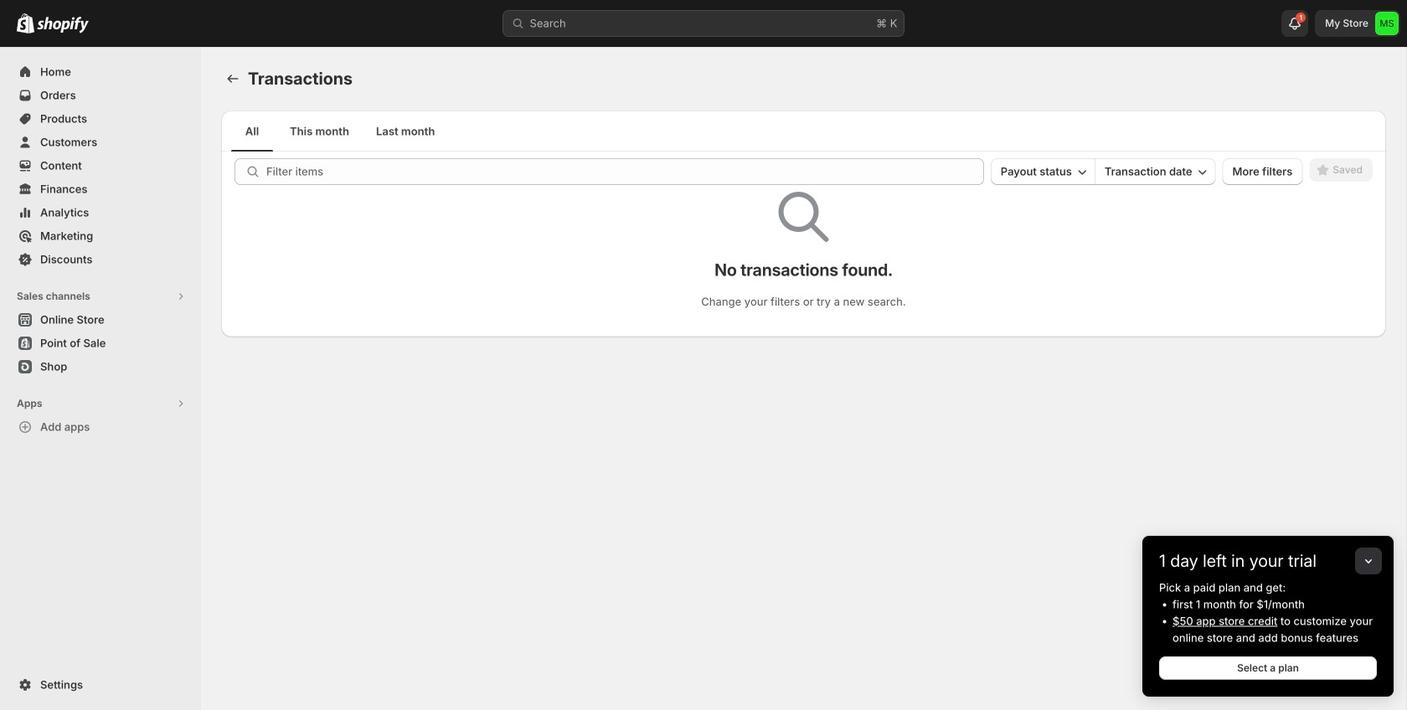 Task type: describe. For each thing, give the bounding box(es) containing it.
empty search results image
[[779, 192, 829, 242]]

1 horizontal spatial shopify image
[[37, 17, 89, 33]]



Task type: locate. For each thing, give the bounding box(es) containing it.
0 horizontal spatial shopify image
[[17, 13, 34, 33]]

Filter items text field
[[266, 158, 984, 185]]

tab list
[[228, 111, 1380, 152]]

shopify image
[[17, 13, 34, 33], [37, 17, 89, 33]]

my store image
[[1376, 12, 1399, 35]]



Task type: vqa. For each thing, say whether or not it's contained in the screenshot.
Empty search results Image
yes



